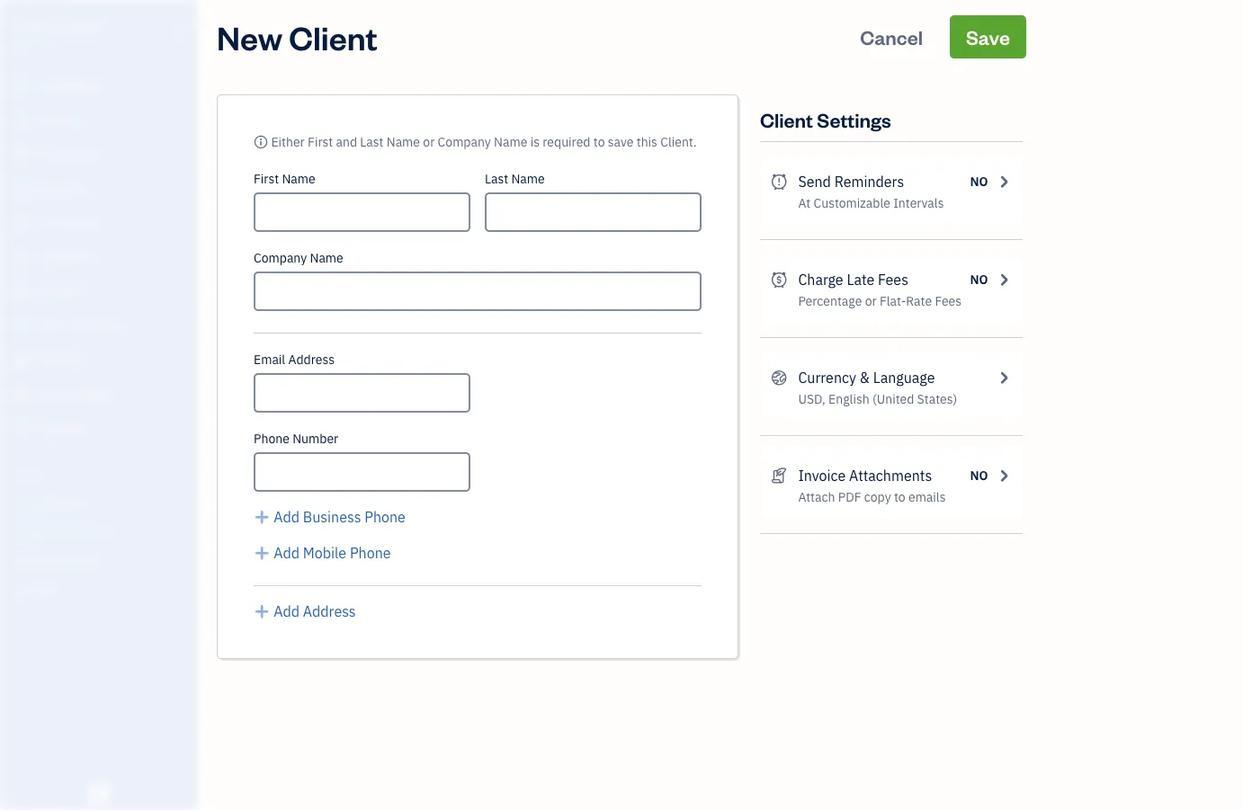 Task type: describe. For each thing, give the bounding box(es) containing it.
send reminders
[[798, 172, 904, 191]]

intervals
[[893, 195, 944, 211]]

cancel
[[860, 24, 923, 49]]

no for invoice attachments
[[970, 467, 988, 484]]

latereminders image
[[771, 171, 787, 193]]

invoice
[[798, 466, 846, 485]]

address for email address
[[288, 351, 335, 368]]

rate
[[906, 293, 932, 309]]

chevronright image for no
[[995, 171, 1012, 193]]

Company Name text field
[[254, 272, 702, 311]]

add business phone
[[274, 508, 406, 527]]

dashboard image
[[12, 78, 33, 96]]

1 horizontal spatial or
[[865, 293, 877, 309]]

address for add address
[[303, 602, 356, 621]]

at customizable intervals
[[798, 195, 944, 211]]

flat-
[[880, 293, 906, 309]]

phone for add business phone
[[365, 508, 406, 527]]

no for charge late fees
[[970, 271, 988, 288]]

&
[[860, 368, 870, 387]]

money image
[[12, 352, 33, 370]]

english
[[829, 391, 870, 407]]

language
[[873, 368, 935, 387]]

late
[[847, 270, 875, 289]]

bank connections image
[[13, 552, 193, 567]]

last name
[[485, 170, 545, 187]]

new
[[217, 15, 283, 58]]

send
[[798, 172, 831, 191]]

payment image
[[12, 215, 33, 233]]

1 horizontal spatial last
[[485, 170, 508, 187]]

name left is on the top left
[[494, 134, 527, 150]]

either
[[271, 134, 305, 150]]

client.
[[660, 134, 697, 150]]

add for add mobile phone
[[274, 544, 300, 563]]

Phone Number text field
[[254, 452, 470, 492]]

invoices image
[[771, 465, 787, 487]]

email
[[254, 351, 285, 368]]

plus image for add business phone
[[254, 506, 270, 528]]

ruby oranges owner
[[14, 16, 106, 50]]

currencyandlanguage image
[[771, 367, 787, 389]]

team members image
[[13, 495, 193, 509]]

add address button
[[254, 601, 356, 622]]

0 vertical spatial fees
[[878, 270, 909, 289]]

percentage or flat-rate fees
[[798, 293, 962, 309]]

add for add business phone
[[274, 508, 300, 527]]

new client
[[217, 15, 378, 58]]

this
[[637, 134, 658, 150]]

invoice attachments
[[798, 466, 932, 485]]

1 horizontal spatial fees
[[935, 293, 962, 309]]

main element
[[0, 0, 243, 810]]

add address
[[274, 602, 356, 621]]

0 vertical spatial first
[[308, 134, 333, 150]]

add for add address
[[274, 602, 300, 621]]

0 vertical spatial to
[[594, 134, 605, 150]]

primary image
[[254, 134, 268, 150]]

customizable
[[814, 195, 890, 211]]

usd,
[[798, 391, 826, 407]]

oranges
[[51, 16, 106, 35]]

currency
[[798, 368, 856, 387]]

name for last name
[[511, 170, 545, 187]]

chevronright image for charge late fees
[[995, 269, 1012, 291]]

reminders
[[834, 172, 904, 191]]

project image
[[12, 283, 33, 301]]

freshbooks image
[[85, 782, 113, 803]]

company name
[[254, 250, 343, 266]]

1 horizontal spatial to
[[894, 489, 906, 506]]

add mobile phone button
[[254, 542, 391, 564]]

estimate image
[[12, 147, 33, 165]]

either first and last name or company name is required to save this client.
[[271, 134, 697, 150]]

add business phone button
[[254, 506, 406, 528]]

settings
[[817, 107, 891, 132]]

save
[[966, 24, 1010, 49]]

0 vertical spatial phone
[[254, 430, 290, 447]]

plus image for add address
[[254, 601, 270, 622]]

number
[[293, 430, 338, 447]]

copy
[[864, 489, 891, 506]]

expense image
[[12, 249, 33, 267]]

email address
[[254, 351, 335, 368]]

settings image
[[13, 581, 193, 596]]

and
[[336, 134, 357, 150]]



Task type: vqa. For each thing, say whether or not it's contained in the screenshot.
the ruby oranges owner
yes



Task type: locate. For each thing, give the bounding box(es) containing it.
pdf
[[838, 489, 861, 506]]

0 vertical spatial company
[[438, 134, 491, 150]]

or left the flat-
[[865, 293, 877, 309]]

first down "primary" icon
[[254, 170, 279, 187]]

add mobile phone
[[274, 544, 391, 563]]

name down "first name" text field
[[310, 250, 343, 266]]

1 vertical spatial add
[[274, 544, 300, 563]]

required
[[543, 134, 591, 150]]

to
[[594, 134, 605, 150], [894, 489, 906, 506]]

client image
[[12, 112, 33, 130]]

0 vertical spatial client
[[289, 15, 378, 58]]

Last Name text field
[[485, 193, 702, 232]]

1 vertical spatial to
[[894, 489, 906, 506]]

0 horizontal spatial last
[[360, 134, 384, 150]]

0 horizontal spatial company
[[254, 250, 307, 266]]

plus image up plus image
[[254, 506, 270, 528]]

name
[[387, 134, 420, 150], [494, 134, 527, 150], [282, 170, 315, 187], [511, 170, 545, 187], [310, 250, 343, 266]]

1 vertical spatial chevronright image
[[995, 367, 1012, 389]]

chevronright image
[[995, 171, 1012, 193], [995, 367, 1012, 389]]

1 add from the top
[[274, 508, 300, 527]]

business
[[303, 508, 361, 527]]

1 vertical spatial fees
[[935, 293, 962, 309]]

cancel button
[[844, 15, 939, 58]]

phone down phone number text box
[[365, 508, 406, 527]]

0 horizontal spatial or
[[423, 134, 435, 150]]

no
[[970, 173, 988, 190], [970, 271, 988, 288], [970, 467, 988, 484]]

chevronright image for invoice attachments
[[995, 465, 1012, 487]]

charge
[[798, 270, 843, 289]]

name right and
[[387, 134, 420, 150]]

last right and
[[360, 134, 384, 150]]

1 horizontal spatial first
[[308, 134, 333, 150]]

phone number
[[254, 430, 338, 447]]

address
[[288, 351, 335, 368], [303, 602, 356, 621]]

timer image
[[12, 318, 33, 336]]

save button
[[950, 15, 1026, 58]]

First Name text field
[[254, 193, 470, 232]]

plus image left add address
[[254, 601, 270, 622]]

3 no from the top
[[970, 467, 988, 484]]

first
[[308, 134, 333, 150], [254, 170, 279, 187]]

plus image
[[254, 506, 270, 528], [254, 601, 270, 622]]

2 vertical spatial add
[[274, 602, 300, 621]]

3 add from the top
[[274, 602, 300, 621]]

attach
[[798, 489, 835, 506]]

phone for add mobile phone
[[350, 544, 391, 563]]

Email Address text field
[[254, 373, 470, 413]]

0 vertical spatial last
[[360, 134, 384, 150]]

ruby
[[14, 16, 48, 35]]

2 vertical spatial no
[[970, 467, 988, 484]]

add inside 'add address' button
[[274, 602, 300, 621]]

address inside button
[[303, 602, 356, 621]]

or right and
[[423, 134, 435, 150]]

to left save
[[594, 134, 605, 150]]

usd, english (united states)
[[798, 391, 957, 407]]

0 horizontal spatial fees
[[878, 270, 909, 289]]

or
[[423, 134, 435, 150], [865, 293, 877, 309]]

items and services image
[[13, 524, 193, 538]]

0 horizontal spatial first
[[254, 170, 279, 187]]

0 vertical spatial address
[[288, 351, 335, 368]]

to right copy
[[894, 489, 906, 506]]

add right plus image
[[274, 544, 300, 563]]

add inside add mobile phone button
[[274, 544, 300, 563]]

2 add from the top
[[274, 544, 300, 563]]

1 vertical spatial last
[[485, 170, 508, 187]]

company up last name
[[438, 134, 491, 150]]

0 vertical spatial no
[[970, 173, 988, 190]]

name for company name
[[310, 250, 343, 266]]

name for first name
[[282, 170, 315, 187]]

1 vertical spatial phone
[[365, 508, 406, 527]]

latefees image
[[771, 269, 787, 291]]

first left and
[[308, 134, 333, 150]]

add
[[274, 508, 300, 527], [274, 544, 300, 563], [274, 602, 300, 621]]

phone left number
[[254, 430, 290, 447]]

address right the email
[[288, 351, 335, 368]]

0 vertical spatial chevronright image
[[995, 171, 1012, 193]]

1 horizontal spatial company
[[438, 134, 491, 150]]

apps image
[[13, 466, 193, 480]]

1 vertical spatial address
[[303, 602, 356, 621]]

phone right mobile
[[350, 544, 391, 563]]

company down "first name"
[[254, 250, 307, 266]]

1 plus image from the top
[[254, 506, 270, 528]]

0 horizontal spatial client
[[289, 15, 378, 58]]

fees
[[878, 270, 909, 289], [935, 293, 962, 309]]

client settings
[[760, 107, 891, 132]]

1 chevronright image from the top
[[995, 269, 1012, 291]]

1 vertical spatial first
[[254, 170, 279, 187]]

save
[[608, 134, 634, 150]]

1 vertical spatial chevronright image
[[995, 465, 1012, 487]]

1 chevronright image from the top
[[995, 171, 1012, 193]]

last down either first and last name or company name is required to save this client.
[[485, 170, 508, 187]]

2 chevronright image from the top
[[995, 465, 1012, 487]]

1 vertical spatial client
[[760, 107, 813, 132]]

address down "add mobile phone" on the bottom
[[303, 602, 356, 621]]

owner
[[14, 36, 48, 50]]

currency & language
[[798, 368, 935, 387]]

0 vertical spatial add
[[274, 508, 300, 527]]

1 vertical spatial no
[[970, 271, 988, 288]]

fees up the flat-
[[878, 270, 909, 289]]

add left the business
[[274, 508, 300, 527]]

0 horizontal spatial to
[[594, 134, 605, 150]]

fees right rate
[[935, 293, 962, 309]]

company
[[438, 134, 491, 150], [254, 250, 307, 266]]

report image
[[12, 420, 33, 438]]

last
[[360, 134, 384, 150], [485, 170, 508, 187]]

0 vertical spatial plus image
[[254, 506, 270, 528]]

attach pdf copy to emails
[[798, 489, 946, 506]]

no for send reminders
[[970, 173, 988, 190]]

client
[[289, 15, 378, 58], [760, 107, 813, 132]]

0 vertical spatial chevronright image
[[995, 269, 1012, 291]]

states)
[[917, 391, 957, 407]]

client up 'latereminders' icon
[[760, 107, 813, 132]]

1 horizontal spatial client
[[760, 107, 813, 132]]

name down is on the top left
[[511, 170, 545, 187]]

0 vertical spatial or
[[423, 134, 435, 150]]

add inside add business phone button
[[274, 508, 300, 527]]

is
[[530, 134, 540, 150]]

at
[[798, 195, 811, 211]]

charge late fees
[[798, 270, 909, 289]]

2 plus image from the top
[[254, 601, 270, 622]]

1 vertical spatial company
[[254, 250, 307, 266]]

chart image
[[12, 386, 33, 404]]

1 vertical spatial or
[[865, 293, 877, 309]]

first name
[[254, 170, 315, 187]]

phone
[[254, 430, 290, 447], [365, 508, 406, 527], [350, 544, 391, 563]]

(united
[[873, 391, 914, 407]]

1 no from the top
[[970, 173, 988, 190]]

emails
[[908, 489, 946, 506]]

invoice image
[[12, 181, 33, 199]]

2 no from the top
[[970, 271, 988, 288]]

percentage
[[798, 293, 862, 309]]

plus image
[[254, 542, 270, 564]]

client right new
[[289, 15, 378, 58]]

2 vertical spatial phone
[[350, 544, 391, 563]]

chevronright image for currency & language
[[995, 367, 1012, 389]]

add down add mobile phone button
[[274, 602, 300, 621]]

2 chevronright image from the top
[[995, 367, 1012, 389]]

chevronright image
[[995, 269, 1012, 291], [995, 465, 1012, 487]]

mobile
[[303, 544, 346, 563]]

attachments
[[849, 466, 932, 485]]

1 vertical spatial plus image
[[254, 601, 270, 622]]

name down either
[[282, 170, 315, 187]]



